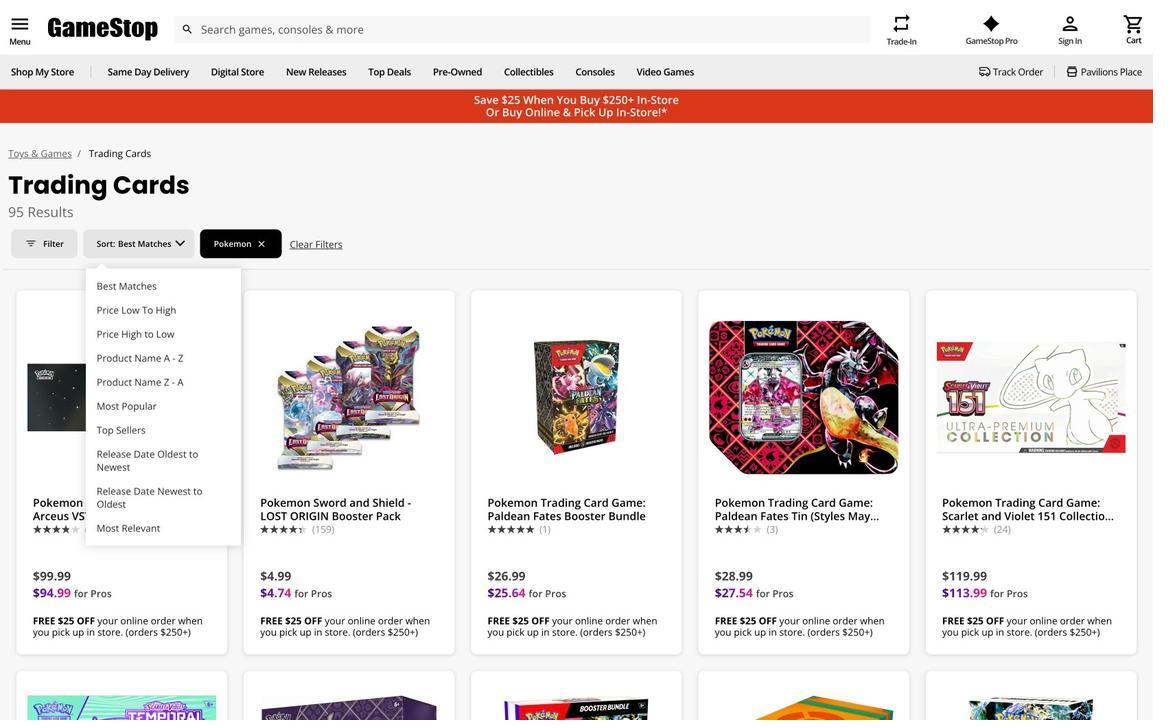 Task type: describe. For each thing, give the bounding box(es) containing it.
Search games, consoles & more search field
[[201, 16, 846, 43]]



Task type: locate. For each thing, give the bounding box(es) containing it.
gamestop image
[[48, 16, 158, 43]]

gamestop pro icon image
[[983, 16, 1000, 32]]

None search field
[[174, 16, 871, 43]]



Task type: vqa. For each thing, say whether or not it's contained in the screenshot.
GameStop image
yes



